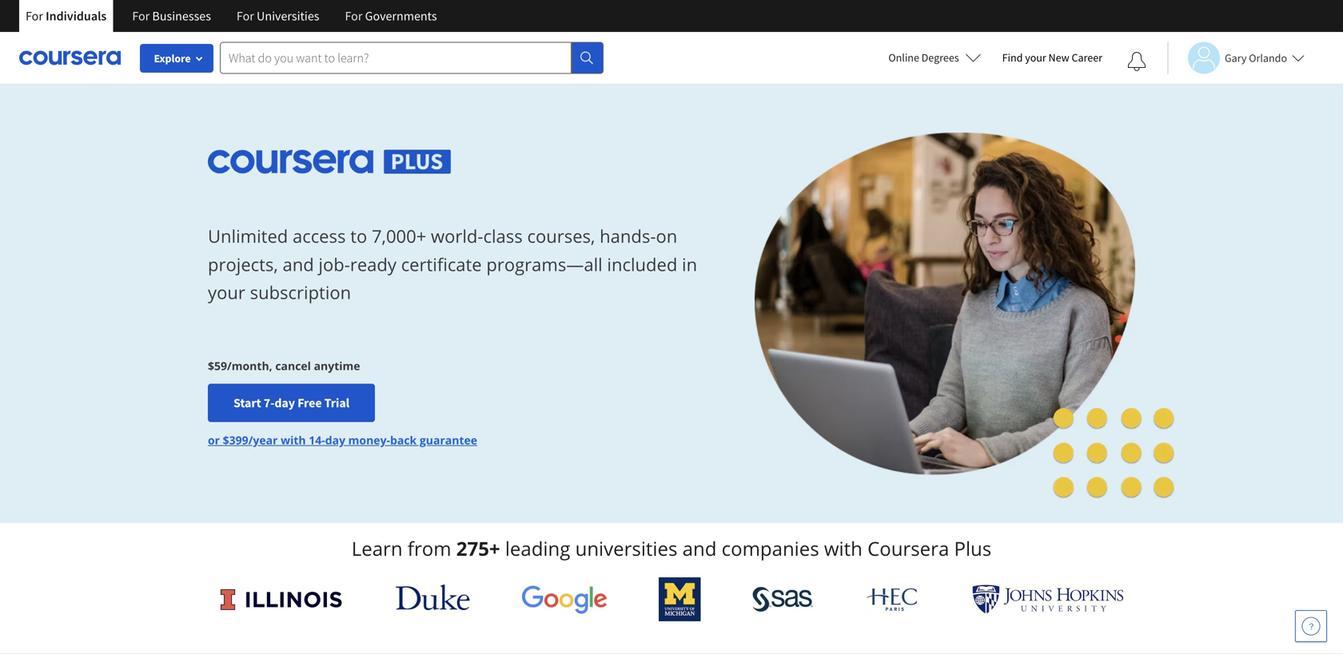 Task type: describe. For each thing, give the bounding box(es) containing it.
johns hopkins university image
[[972, 585, 1124, 615]]

7-
[[264, 395, 275, 411]]

find your new career
[[1003, 50, 1103, 65]]

for individuals
[[26, 8, 107, 24]]

guarantee
[[420, 433, 477, 448]]

start 7-day free trial button
[[208, 384, 375, 422]]

explore
[[154, 51, 191, 66]]

/month,
[[227, 358, 272, 374]]

courses,
[[527, 224, 595, 248]]

explore button
[[140, 44, 214, 73]]

class
[[483, 224, 523, 248]]

unlimited access to 7,000+ world-class courses, hands-on projects, and job-ready certificate programs—all included in your subscription
[[208, 224, 697, 305]]

online
[[889, 50, 920, 65]]

gary orlando button
[[1168, 42, 1305, 74]]

cancel
[[275, 358, 311, 374]]

275+
[[456, 536, 500, 562]]

from
[[408, 536, 451, 562]]

What do you want to learn? text field
[[220, 42, 572, 74]]

companies
[[722, 536, 819, 562]]

duke university image
[[396, 585, 470, 611]]

start
[[234, 395, 261, 411]]

or $399 /year with 14-day money-back guarantee
[[208, 433, 477, 448]]

online degrees
[[889, 50, 959, 65]]

free
[[298, 395, 322, 411]]

world-
[[431, 224, 483, 248]]

1 horizontal spatial your
[[1025, 50, 1047, 65]]

$59
[[208, 358, 227, 374]]

find your new career link
[[995, 48, 1111, 68]]

access
[[293, 224, 346, 248]]

in
[[682, 253, 697, 277]]

university of michigan image
[[659, 578, 701, 622]]

ready
[[350, 253, 397, 277]]

governments
[[365, 8, 437, 24]]

job-
[[319, 253, 350, 277]]

1 vertical spatial and
[[683, 536, 717, 562]]

hec paris image
[[865, 584, 921, 617]]

0 vertical spatial with
[[281, 433, 306, 448]]

businesses
[[152, 8, 211, 24]]

trial
[[324, 395, 350, 411]]

money-
[[348, 433, 390, 448]]

individuals
[[46, 8, 107, 24]]

/year
[[248, 433, 278, 448]]

back
[[390, 433, 417, 448]]

subscription
[[250, 281, 351, 305]]

to
[[350, 224, 367, 248]]

start 7-day free trial
[[234, 395, 350, 411]]

projects,
[[208, 253, 278, 277]]

google image
[[521, 585, 608, 615]]



Task type: locate. For each thing, give the bounding box(es) containing it.
14-
[[309, 433, 325, 448]]

with left coursera
[[824, 536, 863, 562]]

leading
[[505, 536, 570, 562]]

coursera plus image
[[208, 150, 452, 174]]

1 vertical spatial day
[[325, 433, 346, 448]]

find
[[1003, 50, 1023, 65]]

and
[[283, 253, 314, 277], [683, 536, 717, 562]]

for left businesses
[[132, 8, 150, 24]]

1 horizontal spatial with
[[824, 536, 863, 562]]

career
[[1072, 50, 1103, 65]]

for left individuals
[[26, 8, 43, 24]]

1 vertical spatial your
[[208, 281, 245, 305]]

and up subscription
[[283, 253, 314, 277]]

universities
[[575, 536, 678, 562]]

0 horizontal spatial with
[[281, 433, 306, 448]]

None search field
[[220, 42, 604, 74]]

day left free
[[275, 395, 295, 411]]

programs—all
[[487, 253, 603, 277]]

$399
[[223, 433, 248, 448]]

show notifications image
[[1128, 52, 1147, 71]]

degrees
[[922, 50, 959, 65]]

hands-
[[600, 224, 656, 248]]

university of illinois at urbana-champaign image
[[219, 587, 344, 613]]

1 horizontal spatial day
[[325, 433, 346, 448]]

0 horizontal spatial your
[[208, 281, 245, 305]]

banner navigation
[[13, 0, 450, 32]]

gary orlando
[[1225, 51, 1288, 65]]

help center image
[[1302, 617, 1321, 637]]

learn from 275+ leading universities and companies with coursera plus
[[352, 536, 992, 562]]

3 for from the left
[[237, 8, 254, 24]]

7,000+
[[372, 224, 426, 248]]

for for governments
[[345, 8, 363, 24]]

your down projects,
[[208, 281, 245, 305]]

plus
[[955, 536, 992, 562]]

$59 /month, cancel anytime
[[208, 358, 360, 374]]

and up university of michigan image
[[683, 536, 717, 562]]

coursera image
[[19, 45, 121, 71]]

and inside unlimited access to 7,000+ world-class courses, hands-on projects, and job-ready certificate programs—all included in your subscription
[[283, 253, 314, 277]]

for
[[26, 8, 43, 24], [132, 8, 150, 24], [237, 8, 254, 24], [345, 8, 363, 24]]

with left 14-
[[281, 433, 306, 448]]

or
[[208, 433, 220, 448]]

0 horizontal spatial and
[[283, 253, 314, 277]]

for universities
[[237, 8, 319, 24]]

for left universities
[[237, 8, 254, 24]]

on
[[656, 224, 678, 248]]

orlando
[[1249, 51, 1288, 65]]

4 for from the left
[[345, 8, 363, 24]]

for governments
[[345, 8, 437, 24]]

anytime
[[314, 358, 360, 374]]

1 for from the left
[[26, 8, 43, 24]]

included
[[607, 253, 678, 277]]

for left governments
[[345, 8, 363, 24]]

gary
[[1225, 51, 1247, 65]]

0 vertical spatial day
[[275, 395, 295, 411]]

learn
[[352, 536, 403, 562]]

your inside unlimited access to 7,000+ world-class courses, hands-on projects, and job-ready certificate programs—all included in your subscription
[[208, 281, 245, 305]]

0 vertical spatial your
[[1025, 50, 1047, 65]]

unlimited
[[208, 224, 288, 248]]

coursera
[[868, 536, 950, 562]]

1 horizontal spatial and
[[683, 536, 717, 562]]

0 vertical spatial and
[[283, 253, 314, 277]]

online degrees button
[[876, 40, 995, 75]]

for businesses
[[132, 8, 211, 24]]

2 for from the left
[[132, 8, 150, 24]]

day
[[275, 395, 295, 411], [325, 433, 346, 448]]

1 vertical spatial with
[[824, 536, 863, 562]]

day inside button
[[275, 395, 295, 411]]

day left money-
[[325, 433, 346, 448]]

your right find
[[1025, 50, 1047, 65]]

0 horizontal spatial day
[[275, 395, 295, 411]]

with
[[281, 433, 306, 448], [824, 536, 863, 562]]

certificate
[[401, 253, 482, 277]]

new
[[1049, 50, 1070, 65]]

for for universities
[[237, 8, 254, 24]]

universities
[[257, 8, 319, 24]]

for for businesses
[[132, 8, 150, 24]]

for for individuals
[[26, 8, 43, 24]]

sas image
[[753, 587, 814, 613]]

your
[[1025, 50, 1047, 65], [208, 281, 245, 305]]



Task type: vqa. For each thing, say whether or not it's contained in the screenshot.
the you
no



